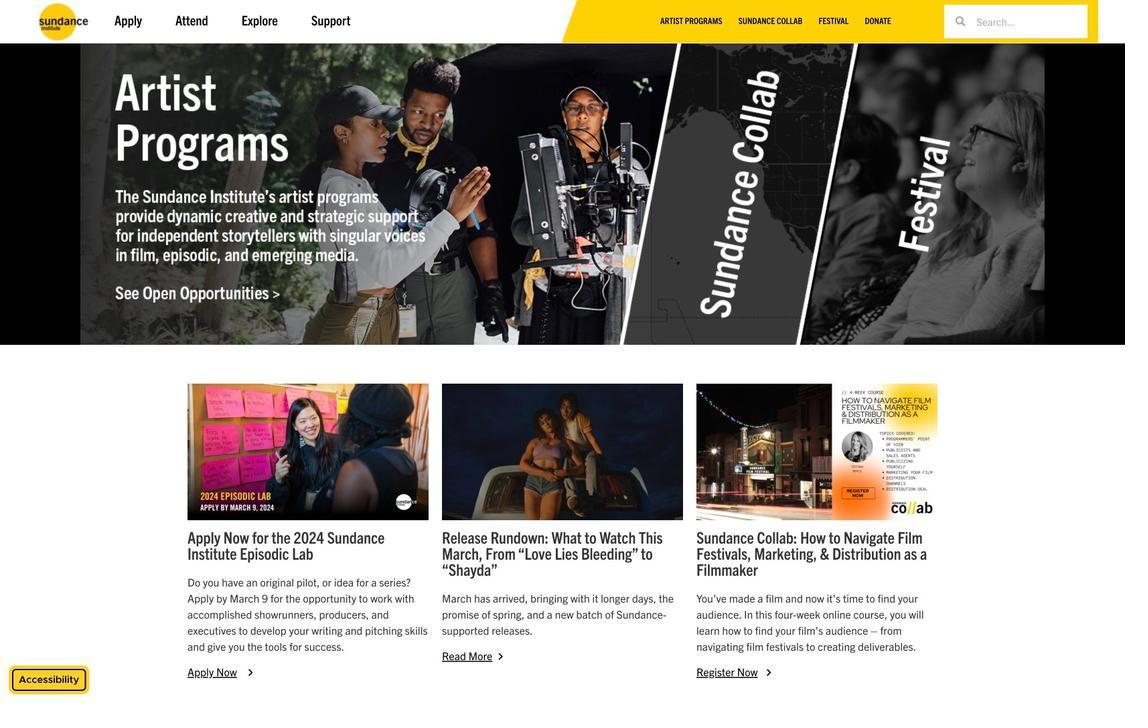 Task type: describe. For each thing, give the bounding box(es) containing it.
2024 episodic lab - landscape image
[[188, 384, 429, 520]]

sundance institute image
[[37, 1, 91, 42]]

image of people talking around a screen. text reads: the sundance institute's artist programs provide dynamic creative and strategic support for independent storytellers with singular voices in film, episodic, and emerging media. image
[[80, 44, 1045, 345]]

169 how to navigate film festivals, marketing & distribution as a filmmaker image
[[697, 384, 938, 520]]



Task type: locate. For each thing, give the bounding box(es) containing it.
Search... search field
[[966, 5, 1088, 38]]

kristen stewart and katy o'brian appear in love lies bleeding by rose glass, an official selection of the midnight program at the 2024 sundance film festival. courtesy of sundance institute. image
[[442, 384, 683, 520]]

search image
[[956, 16, 966, 26]]

None search field
[[945, 5, 1088, 38]]



Task type: vqa. For each thing, say whether or not it's contained in the screenshot.
 email field
no



